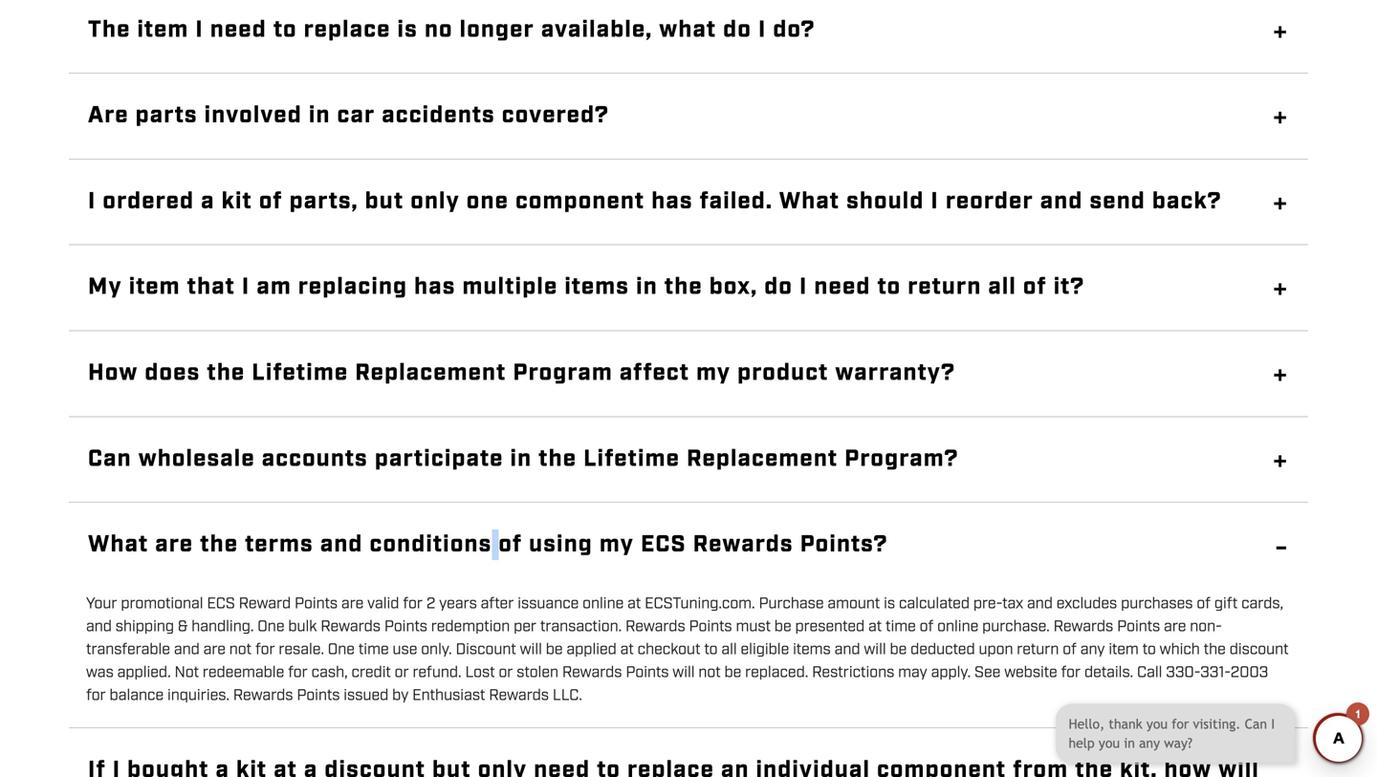 Task type: vqa. For each thing, say whether or not it's contained in the screenshot.
topmost team.
no



Task type: locate. For each thing, give the bounding box(es) containing it.
0 horizontal spatial my
[[600, 530, 634, 561]]

and down your
[[86, 617, 112, 637]]

not down checkout
[[699, 663, 721, 683]]

0 vertical spatial time
[[886, 617, 916, 637]]

0 horizontal spatial ecs
[[207, 594, 235, 614]]

1 horizontal spatial items
[[793, 640, 831, 660]]

1 vertical spatial replacement
[[687, 444, 838, 475]]

has left failed.
[[652, 186, 693, 217]]

not
[[175, 663, 199, 683]]

do right what
[[723, 15, 752, 45]]

1 vertical spatial time
[[359, 640, 389, 660]]

rewards down excludes
[[1054, 617, 1114, 637]]

will down per
[[520, 640, 542, 660]]

do
[[723, 15, 752, 45], [765, 272, 793, 303]]

for up redeemable
[[255, 640, 275, 660]]

i right the the
[[195, 15, 204, 45]]

item up details.
[[1109, 640, 1139, 660]]

1 vertical spatial not
[[699, 663, 721, 683]]

1 horizontal spatial or
[[499, 663, 513, 683]]

one up cash,
[[328, 640, 355, 660]]

1 horizontal spatial has
[[652, 186, 693, 217]]

has left 'multiple'
[[414, 272, 456, 303]]

not
[[229, 640, 252, 660], [699, 663, 721, 683]]

llc.
[[553, 686, 582, 706]]

0 vertical spatial is
[[397, 15, 418, 45]]

1 horizontal spatial all
[[989, 272, 1017, 303]]

my right affect
[[696, 358, 731, 389]]

to down "should"
[[878, 272, 901, 303]]

time up "credit"
[[359, 640, 389, 660]]

0 vertical spatial lifetime
[[252, 358, 348, 389]]

item
[[137, 15, 189, 45], [129, 272, 180, 303], [1109, 640, 1139, 660]]

i left "am"
[[242, 272, 250, 303]]

issuance
[[518, 594, 579, 614]]

in
[[309, 101, 331, 131], [636, 272, 658, 303], [510, 444, 532, 475]]

the inside your promotional ecs reward points are valid for 2 years after issuance online at ecstuning.com. purchase amount is calculated pre-tax and excludes purchases of gift cards, and shipping & handling.  one bulk rewards points redemption per transaction. rewards points must be presented at time of online purchase. rewards points are non- transferable and are not for resale. one time use only. discount will be applied at checkout to all eligible items and will be deducted upon return of any item to which the discount was applied. not redeemable for cash, credit or refund.  lost or stolen rewards points will not be replaced. restrictions may apply. see website for details.  call 330-331-2003 for balance inquiries. rewards points issued by enthusiast rewards llc.
[[1204, 640, 1226, 660]]

does
[[145, 358, 200, 389]]

the item i need to replace is no longer available, what do i do?
[[88, 15, 815, 45]]

my
[[88, 272, 122, 303]]

1 horizontal spatial not
[[699, 663, 721, 683]]

at right applied at left bottom
[[620, 640, 634, 660]]

item right "my"
[[129, 272, 180, 303]]

0 vertical spatial what
[[779, 186, 840, 217]]

by
[[392, 686, 409, 706]]

for
[[403, 594, 423, 614], [255, 640, 275, 660], [288, 663, 308, 683], [1061, 663, 1081, 683], [86, 686, 106, 706]]

1 horizontal spatial in
[[510, 444, 532, 475]]

1 vertical spatial lifetime
[[584, 444, 680, 475]]

rewards
[[693, 530, 794, 561], [321, 617, 381, 637], [626, 617, 686, 637], [1054, 617, 1114, 637], [562, 663, 622, 683], [233, 686, 293, 706], [489, 686, 549, 706]]

1 vertical spatial return
[[1017, 640, 1059, 660]]

issued
[[344, 686, 389, 706]]

to
[[273, 15, 297, 45], [878, 272, 901, 303], [704, 640, 718, 660], [1143, 640, 1156, 660]]

will
[[520, 640, 542, 660], [864, 640, 886, 660], [673, 663, 695, 683]]

2 horizontal spatial will
[[864, 640, 886, 660]]

the up "331-"
[[1204, 640, 1226, 660]]

0 vertical spatial has
[[652, 186, 693, 217]]

all left it?
[[989, 272, 1017, 303]]

0 vertical spatial need
[[210, 15, 267, 45]]

am
[[257, 272, 292, 303]]

time down the calculated
[[886, 617, 916, 637]]

of left any
[[1063, 640, 1077, 660]]

2 vertical spatial item
[[1109, 640, 1139, 660]]

online up deducted
[[938, 617, 979, 637]]

is right the amount
[[884, 594, 895, 614]]

points?
[[800, 530, 888, 561]]

1 vertical spatial item
[[129, 272, 180, 303]]

shipping
[[116, 617, 174, 637]]

and right 'tax'
[[1027, 594, 1053, 614]]

cash,
[[311, 663, 348, 683]]

what
[[779, 186, 840, 217], [88, 530, 149, 561]]

and left send
[[1041, 186, 1083, 217]]

replacement down product
[[687, 444, 838, 475]]

resale.
[[279, 640, 324, 660]]

gift
[[1215, 594, 1238, 614]]

may
[[898, 663, 928, 683]]

0 horizontal spatial or
[[395, 663, 409, 683]]

tax
[[1003, 594, 1024, 614]]

0 vertical spatial replacement
[[355, 358, 506, 389]]

valid
[[367, 594, 399, 614]]

and right terms
[[320, 530, 363, 561]]

accounts
[[262, 444, 368, 475]]

send
[[1090, 186, 1146, 217]]

at down the amount
[[869, 617, 882, 637]]

no
[[425, 15, 453, 45]]

points up use on the bottom left of the page
[[384, 617, 428, 637]]

my right using
[[600, 530, 634, 561]]

1 horizontal spatial do
[[765, 272, 793, 303]]

replacement up participate
[[355, 358, 506, 389]]

what right failed.
[[779, 186, 840, 217]]

i
[[195, 15, 204, 45], [758, 15, 767, 45], [88, 186, 96, 217], [931, 186, 939, 217], [242, 272, 250, 303], [800, 272, 808, 303]]

items down presented
[[793, 640, 831, 660]]

replacing
[[298, 272, 408, 303]]

items right 'multiple'
[[565, 272, 630, 303]]

are up which
[[1164, 617, 1187, 637]]

will up 'restrictions'
[[864, 640, 886, 660]]

apply.
[[931, 663, 971, 683]]

item for that
[[129, 272, 180, 303]]

be up the may
[[890, 640, 907, 660]]

all down the must
[[722, 640, 737, 660]]

1 vertical spatial is
[[884, 594, 895, 614]]

points down cash,
[[297, 686, 340, 706]]

what up your
[[88, 530, 149, 561]]

return
[[908, 272, 982, 303], [1017, 640, 1059, 660]]

or
[[395, 663, 409, 683], [499, 663, 513, 683]]

1 vertical spatial what
[[88, 530, 149, 561]]

0 vertical spatial in
[[309, 101, 331, 131]]

participate
[[375, 444, 504, 475]]

are parts involved in car accidents covered?
[[88, 101, 609, 131]]

in up affect
[[636, 272, 658, 303]]

1 vertical spatial all
[[722, 640, 737, 660]]

your promotional ecs reward points are valid for 2 years after issuance online at ecstuning.com. purchase amount is calculated pre-tax and excludes purchases of gift cards, and shipping & handling.  one bulk rewards points redemption per transaction. rewards points must be presented at time of online purchase. rewards points are non- transferable and are not for resale. one time use only. discount will be applied at checkout to all eligible items and will be deducted upon return of any item to which the discount was applied. not redeemable for cash, credit or refund.  lost or stolen rewards points will not be replaced. restrictions may apply. see website for details.  call 330-331-2003 for balance inquiries. rewards points issued by enthusiast rewards llc.
[[86, 594, 1289, 706]]

0 vertical spatial not
[[229, 640, 252, 660]]

has
[[652, 186, 693, 217], [414, 272, 456, 303]]

0 horizontal spatial replacement
[[355, 358, 506, 389]]

online up transaction.
[[583, 594, 624, 614]]

purchase.
[[982, 617, 1050, 637]]

time
[[886, 617, 916, 637], [359, 640, 389, 660]]

0 vertical spatial ecs
[[641, 530, 687, 561]]

0 vertical spatial one
[[258, 617, 285, 637]]

1 vertical spatial has
[[414, 272, 456, 303]]

program
[[513, 358, 613, 389]]

330-
[[1166, 663, 1201, 683]]

2003
[[1231, 663, 1269, 683]]

and up 'restrictions'
[[835, 640, 860, 660]]

non-
[[1190, 617, 1222, 637]]

replaced.
[[745, 663, 809, 683]]

0 vertical spatial at
[[628, 594, 641, 614]]

for left 2
[[403, 594, 423, 614]]

transaction.
[[540, 617, 622, 637]]

at up checkout
[[628, 594, 641, 614]]

eligible
[[741, 640, 789, 660]]

one down the reward at the left of the page
[[258, 617, 285, 637]]

lifetime down affect
[[584, 444, 680, 475]]

or up 'by'
[[395, 663, 409, 683]]

1 vertical spatial need
[[814, 272, 871, 303]]

of left it?
[[1023, 272, 1047, 303]]

checkout
[[638, 640, 701, 660]]

item right the the
[[137, 15, 189, 45]]

deducted
[[911, 640, 975, 660]]

0 vertical spatial item
[[137, 15, 189, 45]]

back?
[[1153, 186, 1222, 217]]

is left no
[[397, 15, 418, 45]]

1 vertical spatial online
[[938, 617, 979, 637]]

lifetime up accounts
[[252, 358, 348, 389]]

0 vertical spatial return
[[908, 272, 982, 303]]

only.
[[421, 640, 452, 660]]

1 vertical spatial one
[[328, 640, 355, 660]]

ecs up handling.
[[207, 594, 235, 614]]

it?
[[1054, 272, 1085, 303]]

calculated
[[899, 594, 970, 614]]

are
[[88, 101, 129, 131]]

items
[[565, 272, 630, 303], [793, 640, 831, 660]]

in left car
[[309, 101, 331, 131]]

are down handling.
[[203, 640, 226, 660]]

item inside your promotional ecs reward points are valid for 2 years after issuance online at ecstuning.com. purchase amount is calculated pre-tax and excludes purchases of gift cards, and shipping & handling.  one bulk rewards points redemption per transaction. rewards points must be presented at time of online purchase. rewards points are non- transferable and are not for resale. one time use only. discount will be applied at checkout to all eligible items and will be deducted upon return of any item to which the discount was applied. not redeemable for cash, credit or refund.  lost or stolen rewards points will not be replaced. restrictions may apply. see website for details.  call 330-331-2003 for balance inquiries. rewards points issued by enthusiast rewards llc.
[[1109, 640, 1139, 660]]

0 vertical spatial items
[[565, 272, 630, 303]]

rewards down valid
[[321, 617, 381, 637]]

ordered
[[103, 186, 194, 217]]

do right box,
[[765, 272, 793, 303]]

1 horizontal spatial what
[[779, 186, 840, 217]]

in right participate
[[510, 444, 532, 475]]

multiple
[[463, 272, 558, 303]]

redeemable
[[203, 663, 284, 683]]

2 vertical spatial in
[[510, 444, 532, 475]]

discount
[[1230, 640, 1289, 660]]

1 horizontal spatial online
[[938, 617, 979, 637]]

1 horizontal spatial return
[[1017, 640, 1059, 660]]

need
[[210, 15, 267, 45], [814, 272, 871, 303]]

1 horizontal spatial time
[[886, 617, 916, 637]]

conditions
[[370, 530, 492, 561]]

0 horizontal spatial do
[[723, 15, 752, 45]]

promotional
[[121, 594, 203, 614]]

will down checkout
[[673, 663, 695, 683]]

or right lost on the bottom
[[499, 663, 513, 683]]

1 vertical spatial ecs
[[207, 594, 235, 614]]

any
[[1081, 640, 1105, 660]]

but
[[365, 186, 404, 217]]

your
[[86, 594, 117, 614]]

one
[[258, 617, 285, 637], [328, 640, 355, 660]]

not up redeemable
[[229, 640, 252, 660]]

using
[[529, 530, 593, 561]]

0 horizontal spatial all
[[722, 640, 737, 660]]

&
[[178, 617, 188, 637]]

0 horizontal spatial online
[[583, 594, 624, 614]]

ecs up ecstuning.com.
[[641, 530, 687, 561]]

to left replace
[[273, 15, 297, 45]]

car
[[337, 101, 375, 131]]

stolen
[[517, 663, 559, 683]]

my
[[696, 358, 731, 389], [600, 530, 634, 561]]

1 vertical spatial in
[[636, 272, 658, 303]]

of right kit
[[259, 186, 283, 217]]

1 horizontal spatial my
[[696, 358, 731, 389]]

1 horizontal spatial is
[[884, 594, 895, 614]]

1 vertical spatial items
[[793, 640, 831, 660]]

do?
[[773, 15, 815, 45]]

inquiries.
[[167, 686, 230, 706]]



Task type: describe. For each thing, give the bounding box(es) containing it.
1 vertical spatial do
[[765, 272, 793, 303]]

be down purchase
[[775, 617, 792, 637]]

0 vertical spatial online
[[583, 594, 624, 614]]

cards,
[[1242, 594, 1284, 614]]

terms
[[245, 530, 314, 561]]

failed.
[[700, 186, 773, 217]]

points down purchases
[[1117, 617, 1161, 637]]

1 horizontal spatial one
[[328, 640, 355, 660]]

wholesale
[[138, 444, 255, 475]]

0 horizontal spatial is
[[397, 15, 418, 45]]

0 horizontal spatial return
[[908, 272, 982, 303]]

i right "should"
[[931, 186, 939, 217]]

1 horizontal spatial replacement
[[687, 444, 838, 475]]

component
[[516, 186, 645, 217]]

are left valid
[[341, 594, 364, 614]]

0 vertical spatial do
[[723, 15, 752, 45]]

the left box,
[[665, 272, 703, 303]]

the left terms
[[200, 530, 238, 561]]

involved
[[204, 101, 302, 131]]

0 horizontal spatial what
[[88, 530, 149, 561]]

for down resale.
[[288, 663, 308, 683]]

1 horizontal spatial lifetime
[[584, 444, 680, 475]]

0 vertical spatial all
[[989, 272, 1017, 303]]

of left using
[[499, 530, 522, 561]]

only
[[411, 186, 460, 217]]

what are the terms and conditions of using my ecs rewards points?
[[88, 530, 888, 561]]

see
[[975, 663, 1001, 683]]

of down the calculated
[[920, 617, 934, 637]]

program?
[[845, 444, 959, 475]]

redemption
[[431, 617, 510, 637]]

to right checkout
[[704, 640, 718, 660]]

can wholesale accounts participate in the lifetime replacement program?
[[88, 444, 959, 475]]

the up using
[[539, 444, 577, 475]]

call
[[1137, 663, 1163, 683]]

excludes
[[1057, 594, 1118, 614]]

1 or from the left
[[395, 663, 409, 683]]

item for i
[[137, 15, 189, 45]]

0 horizontal spatial time
[[359, 640, 389, 660]]

available,
[[541, 15, 653, 45]]

the
[[88, 15, 131, 45]]

2 horizontal spatial in
[[636, 272, 658, 303]]

use
[[393, 640, 417, 660]]

0 horizontal spatial one
[[258, 617, 285, 637]]

0 vertical spatial my
[[696, 358, 731, 389]]

should
[[847, 186, 924, 217]]

website
[[1005, 663, 1058, 683]]

331-
[[1201, 663, 1231, 683]]

ecstuning.com.
[[645, 594, 755, 614]]

rewards down stolen
[[489, 686, 549, 706]]

years
[[439, 594, 477, 614]]

to up the call
[[1143, 640, 1156, 660]]

per
[[514, 617, 537, 637]]

be up stolen
[[546, 640, 563, 660]]

replace
[[304, 15, 391, 45]]

pre-
[[974, 594, 1003, 614]]

2 or from the left
[[499, 663, 513, 683]]

0 horizontal spatial need
[[210, 15, 267, 45]]

be down eligible
[[725, 663, 742, 683]]

for down was
[[86, 686, 106, 706]]

0 horizontal spatial in
[[309, 101, 331, 131]]

must
[[736, 617, 771, 637]]

one
[[467, 186, 509, 217]]

affect
[[620, 358, 690, 389]]

handling.
[[192, 617, 254, 637]]

box,
[[709, 272, 758, 303]]

2 vertical spatial at
[[620, 640, 634, 660]]

longer
[[460, 15, 535, 45]]

are up promotional on the bottom
[[155, 530, 193, 561]]

purchases
[[1121, 594, 1193, 614]]

all inside your promotional ecs reward points are valid for 2 years after issuance online at ecstuning.com. purchase amount is calculated pre-tax and excludes purchases of gift cards, and shipping & handling.  one bulk rewards points redemption per transaction. rewards points must be presented at time of online purchase. rewards points are non- transferable and are not for resale. one time use only. discount will be applied at checkout to all eligible items and will be deducted upon return of any item to which the discount was applied. not redeemable for cash, credit or refund.  lost or stolen rewards points will not be replaced. restrictions may apply. see website for details.  call 330-331-2003 for balance inquiries. rewards points issued by enthusiast rewards llc.
[[722, 640, 737, 660]]

enthusiast
[[412, 686, 485, 706]]

1 horizontal spatial ecs
[[641, 530, 687, 561]]

parts,
[[289, 186, 358, 217]]

covered?
[[502, 101, 609, 131]]

1 vertical spatial at
[[869, 617, 882, 637]]

0 horizontal spatial not
[[229, 640, 252, 660]]

return inside your promotional ecs reward points are valid for 2 years after issuance online at ecstuning.com. purchase amount is calculated pre-tax and excludes purchases of gift cards, and shipping & handling.  one bulk rewards points redemption per transaction. rewards points must be presented at time of online purchase. rewards points are non- transferable and are not for resale. one time use only. discount will be applied at checkout to all eligible items and will be deducted upon return of any item to which the discount was applied. not redeemable for cash, credit or refund.  lost or stolen rewards points will not be replaced. restrictions may apply. see website for details.  call 330-331-2003 for balance inquiries. rewards points issued by enthusiast rewards llc.
[[1017, 640, 1059, 660]]

1 vertical spatial my
[[600, 530, 634, 561]]

i left ordered
[[88, 186, 96, 217]]

ecs inside your promotional ecs reward points are valid for 2 years after issuance online at ecstuning.com. purchase amount is calculated pre-tax and excludes purchases of gift cards, and shipping & handling.  one bulk rewards points redemption per transaction. rewards points must be presented at time of online purchase. rewards points are non- transferable and are not for resale. one time use only. discount will be applied at checkout to all eligible items and will be deducted upon return of any item to which the discount was applied. not redeemable for cash, credit or refund.  lost or stolen rewards points will not be replaced. restrictions may apply. see website for details.  call 330-331-2003 for balance inquiries. rewards points issued by enthusiast rewards llc.
[[207, 594, 235, 614]]

credit
[[352, 663, 391, 683]]

transferable
[[86, 640, 170, 660]]

0 horizontal spatial has
[[414, 272, 456, 303]]

rewards up ecstuning.com.
[[693, 530, 794, 561]]

1 horizontal spatial need
[[814, 272, 871, 303]]

kit
[[222, 186, 252, 217]]

which
[[1160, 640, 1200, 660]]

details.
[[1085, 663, 1134, 683]]

0 horizontal spatial lifetime
[[252, 358, 348, 389]]

the right does
[[207, 358, 245, 389]]

applied
[[567, 640, 617, 660]]

that
[[187, 272, 235, 303]]

after
[[481, 594, 514, 614]]

warranty?
[[835, 358, 956, 389]]

a
[[201, 186, 215, 217]]

and up not
[[174, 640, 200, 660]]

how
[[88, 358, 138, 389]]

amount
[[828, 594, 880, 614]]

i right box,
[[800, 272, 808, 303]]

i left do?
[[758, 15, 767, 45]]

what
[[659, 15, 717, 45]]

balance
[[110, 686, 164, 706]]

was
[[86, 663, 114, 683]]

reward
[[239, 594, 291, 614]]

accidents
[[382, 101, 495, 131]]

rewards down redeemable
[[233, 686, 293, 706]]

points down ecstuning.com.
[[689, 617, 732, 637]]

purchase
[[759, 594, 824, 614]]

parts
[[135, 101, 198, 131]]

1 horizontal spatial will
[[673, 663, 695, 683]]

rewards up checkout
[[626, 617, 686, 637]]

2
[[426, 594, 436, 614]]

my item that i am replacing has multiple items in the box, do i need to return all of it?
[[88, 272, 1085, 303]]

items inside your promotional ecs reward points are valid for 2 years after issuance online at ecstuning.com. purchase amount is calculated pre-tax and excludes purchases of gift cards, and shipping & handling.  one bulk rewards points redemption per transaction. rewards points must be presented at time of online purchase. rewards points are non- transferable and are not for resale. one time use only. discount will be applied at checkout to all eligible items and will be deducted upon return of any item to which the discount was applied. not redeemable for cash, credit or refund.  lost or stolen rewards points will not be replaced. restrictions may apply. see website for details.  call 330-331-2003 for balance inquiries. rewards points issued by enthusiast rewards llc.
[[793, 640, 831, 660]]

upon
[[979, 640, 1013, 660]]

how does the lifetime replacement program affect my product warranty?
[[88, 358, 956, 389]]

of left gift
[[1197, 594, 1211, 614]]

points up bulk at the left of the page
[[295, 594, 338, 614]]

can
[[88, 444, 132, 475]]

i ordered a kit of parts, but only one component has failed.  what should i reorder and send back?
[[88, 186, 1222, 217]]

is inside your promotional ecs reward points are valid for 2 years after issuance online at ecstuning.com. purchase amount is calculated pre-tax and excludes purchases of gift cards, and shipping & handling.  one bulk rewards points redemption per transaction. rewards points must be presented at time of online purchase. rewards points are non- transferable and are not for resale. one time use only. discount will be applied at checkout to all eligible items and will be deducted upon return of any item to which the discount was applied. not redeemable for cash, credit or refund.  lost or stolen rewards points will not be replaced. restrictions may apply. see website for details.  call 330-331-2003 for balance inquiries. rewards points issued by enthusiast rewards llc.
[[884, 594, 895, 614]]

rewards down applied at left bottom
[[562, 663, 622, 683]]

0 horizontal spatial items
[[565, 272, 630, 303]]

for down any
[[1061, 663, 1081, 683]]

points down checkout
[[626, 663, 669, 683]]

0 horizontal spatial will
[[520, 640, 542, 660]]

reorder
[[946, 186, 1034, 217]]

product
[[738, 358, 829, 389]]



